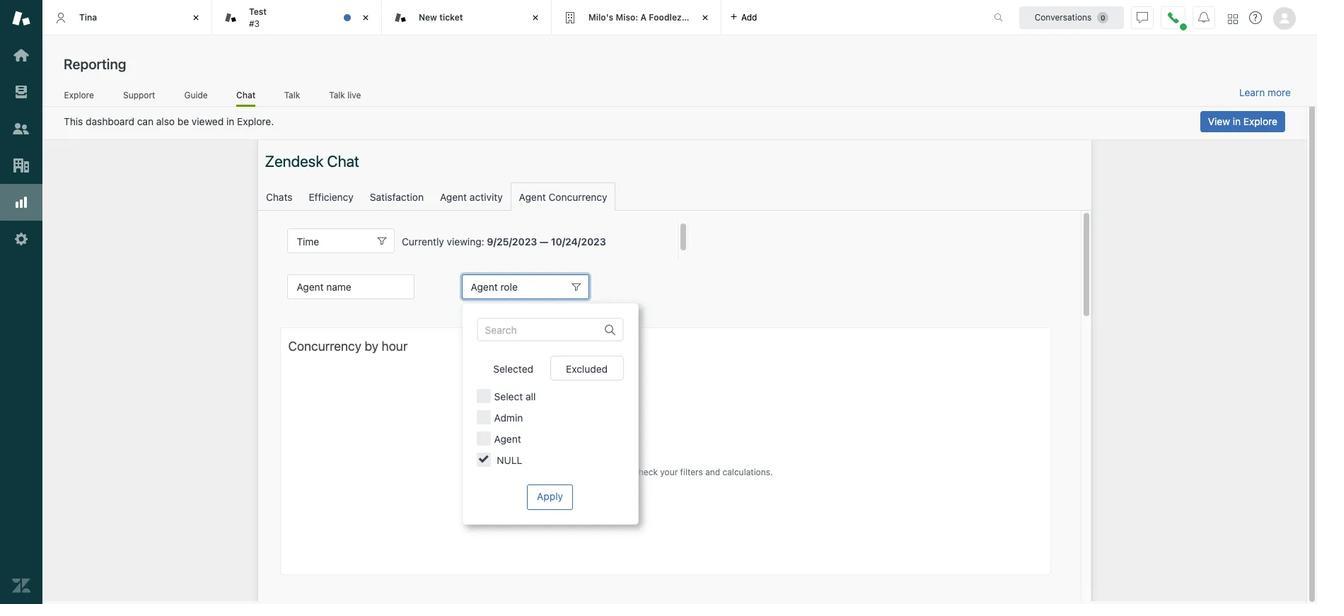 Task type: describe. For each thing, give the bounding box(es) containing it.
admin image
[[12, 230, 30, 248]]

conversations button
[[1020, 6, 1125, 29]]

this dashboard can also be viewed in explore.
[[64, 115, 274, 127]]

zendesk support image
[[12, 9, 30, 28]]

#3
[[249, 18, 260, 29]]

zendesk image
[[12, 577, 30, 595]]

main element
[[0, 0, 42, 604]]

this
[[64, 115, 83, 127]]

test
[[249, 6, 267, 17]]

subsidiary
[[684, 12, 729, 23]]

viewed
[[192, 115, 224, 127]]

talk link
[[284, 90, 301, 105]]

add button
[[722, 0, 766, 35]]

a
[[641, 12, 647, 23]]

view
[[1209, 115, 1231, 127]]

foodlez
[[649, 12, 682, 23]]

customers image
[[12, 120, 30, 138]]

can
[[137, 115, 154, 127]]

2 close image from the left
[[359, 11, 373, 25]]

talk live link
[[329, 90, 362, 105]]

explore.
[[237, 115, 274, 127]]

milo's miso: a foodlez subsidiary
[[589, 12, 729, 23]]

reporting
[[64, 56, 126, 72]]

support
[[123, 90, 155, 100]]

close image for tina
[[189, 11, 203, 25]]

explore inside view in explore button
[[1244, 115, 1278, 127]]

ticket
[[440, 12, 463, 23]]

close image
[[529, 11, 543, 25]]

support link
[[123, 90, 156, 105]]

tabs tab list
[[42, 0, 980, 35]]

tina
[[79, 12, 97, 23]]

conversations
[[1035, 12, 1092, 22]]

new ticket tab
[[382, 0, 552, 35]]

talk live
[[329, 90, 361, 100]]



Task type: vqa. For each thing, say whether or not it's contained in the screenshot.
play button
no



Task type: locate. For each thing, give the bounding box(es) containing it.
zendesk products image
[[1229, 14, 1239, 24]]

close image left #3
[[189, 11, 203, 25]]

chat link
[[236, 90, 256, 107]]

2 horizontal spatial close image
[[699, 11, 713, 25]]

explore inside explore "link"
[[64, 90, 94, 100]]

in inside button
[[1234, 115, 1242, 127]]

guide link
[[184, 90, 208, 105]]

view in explore button
[[1201, 111, 1286, 132]]

new
[[419, 12, 437, 23]]

2 talk from the left
[[329, 90, 345, 100]]

0 horizontal spatial close image
[[189, 11, 203, 25]]

notifications image
[[1199, 12, 1210, 23]]

button displays agent's chat status as invisible. image
[[1137, 12, 1149, 23]]

learn
[[1240, 86, 1266, 98]]

1 horizontal spatial talk
[[329, 90, 345, 100]]

milo's miso: a foodlez subsidiary tab
[[552, 0, 729, 35]]

add
[[742, 12, 758, 22]]

explore
[[64, 90, 94, 100], [1244, 115, 1278, 127]]

reporting image
[[12, 193, 30, 212]]

milo's
[[589, 12, 614, 23]]

talk right chat
[[284, 90, 300, 100]]

chat
[[236, 90, 256, 100]]

talk for talk live
[[329, 90, 345, 100]]

1 in from the left
[[227, 115, 235, 127]]

get started image
[[12, 46, 30, 64]]

talk
[[284, 90, 300, 100], [329, 90, 345, 100]]

new ticket
[[419, 12, 463, 23]]

1 vertical spatial explore
[[1244, 115, 1278, 127]]

test #3
[[249, 6, 267, 29]]

explore link
[[64, 90, 94, 105]]

talk for talk
[[284, 90, 300, 100]]

3 close image from the left
[[699, 11, 713, 25]]

in right the "view"
[[1234, 115, 1242, 127]]

close image inside 'tina' tab
[[189, 11, 203, 25]]

2 in from the left
[[1234, 115, 1242, 127]]

explore up this
[[64, 90, 94, 100]]

1 horizontal spatial close image
[[359, 11, 373, 25]]

live
[[348, 90, 361, 100]]

learn more link
[[1240, 86, 1292, 99]]

tab
[[212, 0, 382, 35]]

tab containing test
[[212, 0, 382, 35]]

more
[[1268, 86, 1292, 98]]

close image for milo's miso: a foodlez subsidiary
[[699, 11, 713, 25]]

learn more
[[1240, 86, 1292, 98]]

0 horizontal spatial talk
[[284, 90, 300, 100]]

0 horizontal spatial explore
[[64, 90, 94, 100]]

views image
[[12, 83, 30, 101]]

view in explore
[[1209, 115, 1278, 127]]

dashboard
[[86, 115, 134, 127]]

in right viewed
[[227, 115, 235, 127]]

1 close image from the left
[[189, 11, 203, 25]]

1 talk from the left
[[284, 90, 300, 100]]

guide
[[184, 90, 208, 100]]

explore down learn more link
[[1244, 115, 1278, 127]]

organizations image
[[12, 156, 30, 175]]

tina tab
[[42, 0, 212, 35]]

0 horizontal spatial in
[[227, 115, 235, 127]]

get help image
[[1250, 11, 1263, 24]]

1 horizontal spatial explore
[[1244, 115, 1278, 127]]

0 vertical spatial explore
[[64, 90, 94, 100]]

close image left add dropdown button on the top right
[[699, 11, 713, 25]]

be
[[178, 115, 189, 127]]

in
[[227, 115, 235, 127], [1234, 115, 1242, 127]]

close image left new
[[359, 11, 373, 25]]

close image
[[189, 11, 203, 25], [359, 11, 373, 25], [699, 11, 713, 25]]

also
[[156, 115, 175, 127]]

close image inside milo's miso: a foodlez subsidiary tab
[[699, 11, 713, 25]]

miso:
[[616, 12, 639, 23]]

1 horizontal spatial in
[[1234, 115, 1242, 127]]

talk left live
[[329, 90, 345, 100]]



